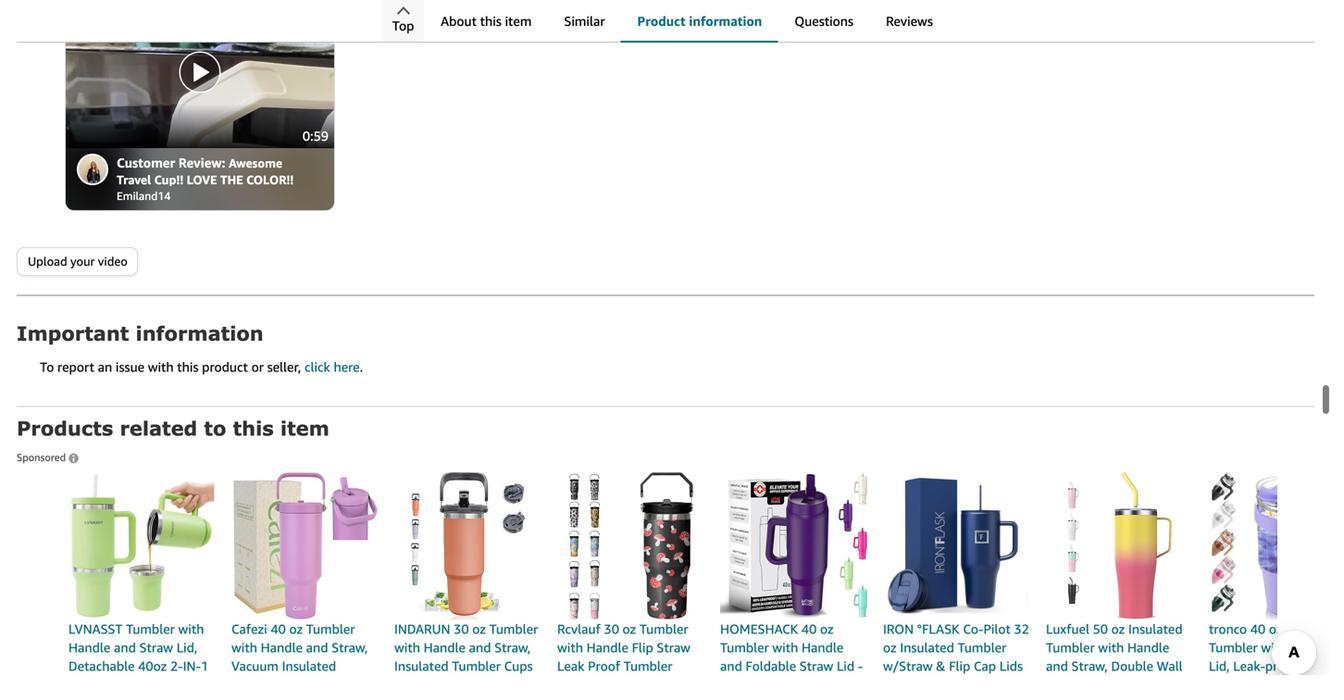 Task type: locate. For each thing, give the bounding box(es) containing it.
and inside luxfuel 50 oz insulated tumbler with handle and straw, double wa
[[1111, 658, 1133, 674]]

item
[[508, 13, 535, 29], [281, 416, 330, 440]]

with up foldable
[[819, 640, 845, 655]]

1 horizontal spatial straw
[[694, 640, 728, 655]]

indarun
[[422, 621, 478, 637]]

0 horizontal spatial straw,
[[350, 640, 387, 655]]

1 horizontal spatial flip
[[1005, 658, 1027, 674]]

important
[[17, 321, 129, 345]]

1 40 from the left
[[289, 621, 305, 637]]

insulated up double
[[1194, 621, 1248, 637]]

awesome
[[229, 156, 282, 170]]

pilot
[[1040, 621, 1067, 637]]

iron °flask co-pilot 32 oz insulated tumbler w/straw & flip cap lids - cup holder bottle for hot, cold drink - leak-proof - water, coffee portable travel mug - valentines day gifts - twilight blue image
[[939, 472, 1087, 620]]

homeshack 40 oz tumbler with handle and foldable straw lid - leakproof insulated stainless steel water bottle - hot & cold beverage travel mug - reusable iced coffee cup - cupholder friendly - gift image
[[767, 472, 915, 620]]

and for indarun
[[497, 640, 519, 655]]

oz for luxfuel
[[1177, 621, 1190, 637]]

.
[[360, 359, 363, 375]]

0 vertical spatial item
[[508, 13, 535, 29]]

5 handle from the left
[[848, 640, 890, 655]]

insulated down °flask
[[956, 640, 1010, 655]]

to
[[40, 359, 54, 375]]

2 30 from the left
[[641, 621, 657, 637]]

1 vertical spatial item
[[281, 416, 330, 440]]

°flask
[[973, 621, 1016, 637]]

this left the product
[[177, 359, 199, 375]]

4 handle from the left
[[624, 640, 666, 655]]

oz right the cafezi
[[308, 621, 321, 637]]

0 horizontal spatial 40
[[289, 621, 305, 637]]

important information
[[17, 321, 264, 345]]

with for homeshack
[[819, 640, 845, 655]]

handle inside cafezi 40 oz tumbler with handle and straw, vacuum insulat
[[279, 640, 321, 655]]

oz inside cafezi 40 oz tumbler with handle and straw, vacuum insulat
[[308, 621, 321, 637]]

emiland14
[[117, 189, 171, 202]]

tumbler
[[135, 621, 184, 637], [325, 621, 374, 637], [517, 621, 566, 637], [677, 621, 726, 637], [767, 640, 816, 655], [1014, 640, 1063, 655], [1111, 640, 1160, 655], [480, 658, 529, 674]]

foldable
[[792, 658, 843, 674]]

0 horizontal spatial insulated
[[422, 658, 477, 674]]

the
[[220, 173, 243, 187]]

insulated
[[1194, 621, 1248, 637], [956, 640, 1010, 655], [422, 658, 477, 674]]

tumbler inside lvnasst tumbler with handle and straw lid, detachable 40oz 2-in
[[135, 621, 184, 637]]

1 horizontal spatial item
[[508, 13, 535, 29]]

with
[[148, 359, 174, 375], [188, 621, 213, 637], [250, 640, 276, 655], [422, 640, 448, 655], [595, 640, 620, 655], [819, 640, 845, 655], [1164, 640, 1189, 655]]

with up leak
[[595, 640, 620, 655]]

2 vertical spatial insulated
[[422, 658, 477, 674]]

tumbler inside iron °flask co-pilot 32 oz insulated tumbler w/straw & flip cap li
[[1014, 640, 1063, 655]]

30
[[482, 621, 497, 637], [641, 621, 657, 637]]

lid,
[[186, 640, 207, 655]]

40 right homeshack
[[848, 621, 863, 637]]

and inside cafezi 40 oz tumbler with handle and straw, vacuum insulat
[[325, 640, 347, 655]]

oz down 'iron'
[[939, 640, 953, 655]]

insulated inside indarun 30 oz tumbler with handle and straw, insulated tumbler cu
[[422, 658, 477, 674]]

with down the cafezi
[[250, 640, 276, 655]]

product
[[202, 359, 248, 375]]

2 horizontal spatial straw
[[846, 658, 880, 674]]

with inside rcvlauf 30 oz tumbler with handle flip straw leak proof tumbl
[[595, 640, 620, 655]]

with inside lvnasst tumbler with handle and straw lid, detachable 40oz 2-in
[[188, 621, 213, 637]]

0 vertical spatial information
[[690, 13, 760, 29]]

0 horizontal spatial item
[[281, 416, 330, 440]]

similar
[[567, 13, 608, 29]]

and inside homeshack 40 oz tumbler with handle and foldable straw lid
[[767, 658, 789, 674]]

video
[[98, 254, 128, 268]]

reviews
[[884, 13, 931, 29]]

insulated inside iron °flask co-pilot 32 oz insulated tumbler w/straw & flip cap li
[[956, 640, 1010, 655]]

rcvlauf 30 oz tumbler with handle flip straw leak proof tumbler insulated coffee mug with handle 30 oz red mushroom tumbler with handle and flip straw gifts for women mushroom stuff image
[[595, 472, 743, 620]]

information up to report an issue with this product or seller, click here .
[[136, 321, 264, 345]]

oz right indarun
[[500, 621, 514, 637]]

oz inside rcvlauf 30 oz tumbler with handle flip straw leak proof tumbl
[[660, 621, 673, 637]]

0 vertical spatial flip
[[669, 640, 691, 655]]

0:59 text field
[[297, 123, 334, 148]]

0 vertical spatial insulated
[[1194, 621, 1248, 637]]

oz right rcvlauf
[[660, 621, 673, 637]]

2 horizontal spatial insulated
[[1194, 621, 1248, 637]]

lvnasst tumbler with handle and straw lid, detachable 40oz 2-in link
[[78, 472, 226, 675]]

with down indarun
[[422, 640, 448, 655]]

item down click
[[281, 416, 330, 440]]

cafezi 40 oz tumbler with handle and straw, vacuum insulated tumblers with flip straw and top handle, reusable insulated cup for home, outdoors, leakproof, fits in cup holder, cold for 30 hours image
[[250, 472, 398, 620]]

this right about at the left
[[483, 13, 504, 29]]

&
[[992, 658, 1002, 674]]

1 30 from the left
[[482, 621, 497, 637]]

handle for indarun
[[452, 640, 494, 655]]

lvnasst
[[78, 621, 132, 637]]

and inside indarun 30 oz tumbler with handle and straw, insulated tumbler cu
[[497, 640, 519, 655]]

rcvlauf
[[595, 621, 638, 637]]

sponsored link
[[17, 442, 79, 465]]

40 inside cafezi 40 oz tumbler with handle and straw, vacuum insulat
[[289, 621, 305, 637]]

0 horizontal spatial straw
[[149, 640, 182, 655]]

0 horizontal spatial this
[[177, 359, 199, 375]]

with inside luxfuel 50 oz insulated tumbler with handle and straw, double wa
[[1164, 640, 1189, 655]]

product
[[640, 13, 687, 29]]

0 horizontal spatial information
[[136, 321, 264, 345]]

handle inside lvnasst tumbler with handle and straw lid, detachable 40oz 2-in
[[78, 640, 120, 655]]

0:59
[[303, 128, 329, 143]]

with inside indarun 30 oz tumbler with handle and straw, insulated tumbler cu
[[422, 640, 448, 655]]

vacuum
[[250, 658, 297, 674]]

co-
[[1019, 621, 1040, 637]]

double
[[1177, 658, 1219, 674]]

oz inside luxfuel 50 oz insulated tumbler with handle and straw, double wa
[[1177, 621, 1190, 637]]

30 inside indarun 30 oz tumbler with handle and straw, insulated tumbler cu
[[482, 621, 497, 637]]

luxfuel
[[1111, 621, 1155, 637]]

with up lid,
[[188, 621, 213, 637]]

homeshack 40 oz tumbler with handle and foldable straw lid
[[767, 621, 910, 675]]

2 vertical spatial this
[[233, 416, 274, 440]]

and
[[123, 640, 145, 655], [325, 640, 347, 655], [497, 640, 519, 655], [767, 658, 789, 674], [1111, 658, 1133, 674]]

straw,
[[350, 640, 387, 655], [522, 640, 559, 655], [1137, 658, 1173, 674]]

oz right "50"
[[1177, 621, 1190, 637]]

with inside cafezi 40 oz tumbler with handle and straw, vacuum insulat
[[250, 640, 276, 655]]

30 inside rcvlauf 30 oz tumbler with handle flip straw leak proof tumbl
[[641, 621, 657, 637]]

handle inside homeshack 40 oz tumbler with handle and foldable straw lid
[[848, 640, 890, 655]]

with right issue
[[148, 359, 174, 375]]

lvnasst tumbler with handle and straw lid, detachable 40oz 2-in
[[78, 621, 218, 675]]

1 horizontal spatial information
[[690, 13, 760, 29]]

1 horizontal spatial 30
[[641, 621, 657, 637]]

1 vertical spatial flip
[[1005, 658, 1027, 674]]

40
[[289, 621, 305, 637], [848, 621, 863, 637]]

1 horizontal spatial insulated
[[956, 640, 1010, 655]]

your
[[70, 254, 95, 268]]

love
[[187, 173, 217, 187]]

3 handle from the left
[[452, 640, 494, 655]]

information right product on the top of page
[[690, 13, 760, 29]]

straw inside lvnasst tumbler with handle and straw lid, detachable 40oz 2-in
[[149, 640, 182, 655]]

travel
[[117, 173, 151, 187]]

2 handle from the left
[[279, 640, 321, 655]]

32
[[1070, 621, 1085, 637]]

0 horizontal spatial 30
[[482, 621, 497, 637]]

handle
[[78, 640, 120, 655], [279, 640, 321, 655], [452, 640, 494, 655], [624, 640, 666, 655], [848, 640, 890, 655], [1193, 640, 1235, 655]]

1 vertical spatial this
[[177, 359, 199, 375]]

flip inside iron °flask co-pilot 32 oz insulated tumbler w/straw & flip cap li
[[1005, 658, 1027, 674]]

insulated down indarun
[[422, 658, 477, 674]]

straw inside rcvlauf 30 oz tumbler with handle flip straw leak proof tumbl
[[694, 640, 728, 655]]

1 horizontal spatial 40
[[848, 621, 863, 637]]

and for homeshack
[[767, 658, 789, 674]]

cup!!
[[154, 173, 184, 187]]

1 handle from the left
[[78, 640, 120, 655]]

tumbler inside homeshack 40 oz tumbler with handle and foldable straw lid
[[767, 640, 816, 655]]

luxfuel 50 oz insulated tumbler with handle and straw, double wa
[[1111, 621, 1248, 675]]

40 for cafezi
[[289, 621, 305, 637]]

2 40 from the left
[[848, 621, 863, 637]]

0 horizontal spatial flip
[[669, 640, 691, 655]]

6 handle from the left
[[1193, 640, 1235, 655]]

proof
[[625, 658, 658, 674]]

30 right indarun
[[482, 621, 497, 637]]

with down "50"
[[1164, 640, 1189, 655]]

iron
[[939, 621, 970, 637]]

40 for homeshack
[[848, 621, 863, 637]]

this right to
[[233, 416, 274, 440]]

list
[[54, 472, 1278, 675]]

handle inside rcvlauf 30 oz tumbler with handle flip straw leak proof tumbl
[[624, 640, 666, 655]]

2 horizontal spatial straw,
[[1137, 658, 1173, 674]]

detachable
[[78, 658, 144, 674]]

or
[[252, 359, 264, 375]]

50
[[1158, 621, 1173, 637]]

item right about at the left
[[508, 13, 535, 29]]

2 horizontal spatial this
[[483, 13, 504, 29]]

handle inside indarun 30 oz tumbler with handle and straw, insulated tumbler cu
[[452, 640, 494, 655]]

30 right rcvlauf
[[641, 621, 657, 637]]

1 vertical spatial information
[[136, 321, 264, 345]]

flip
[[669, 640, 691, 655], [1005, 658, 1027, 674]]

oz inside indarun 30 oz tumbler with handle and straw, insulated tumbler cu
[[500, 621, 514, 637]]

information for product information
[[690, 13, 760, 29]]

2-
[[180, 658, 192, 674]]

straw, inside indarun 30 oz tumbler with handle and straw, insulated tumbler cu
[[522, 640, 559, 655]]

sponsored
[[17, 451, 68, 463]]

straw, inside cafezi 40 oz tumbler with handle and straw, vacuum insulat
[[350, 640, 387, 655]]

this
[[483, 13, 504, 29], [177, 359, 199, 375], [233, 416, 274, 440]]

cap
[[1030, 658, 1052, 674]]

straw
[[149, 640, 182, 655], [694, 640, 728, 655], [846, 658, 880, 674]]

here
[[334, 359, 360, 375]]

straw inside homeshack 40 oz tumbler with handle and foldable straw lid
[[846, 658, 880, 674]]

oz right homeshack
[[867, 621, 880, 637]]

oz inside homeshack 40 oz tumbler with handle and foldable straw lid
[[867, 621, 880, 637]]

1 vertical spatial insulated
[[956, 640, 1010, 655]]

with inside homeshack 40 oz tumbler with handle and foldable straw lid
[[819, 640, 845, 655]]

40 right the cafezi
[[289, 621, 305, 637]]

oz
[[308, 621, 321, 637], [500, 621, 514, 637], [660, 621, 673, 637], [867, 621, 880, 637], [1177, 621, 1190, 637], [939, 640, 953, 655]]

information
[[690, 13, 760, 29], [136, 321, 264, 345]]

40 inside homeshack 40 oz tumbler with handle and foldable straw lid
[[848, 621, 863, 637]]

1 horizontal spatial straw,
[[522, 640, 559, 655]]



Task type: vqa. For each thing, say whether or not it's contained in the screenshot.
the highlights?
no



Task type: describe. For each thing, give the bounding box(es) containing it.
0 vertical spatial this
[[483, 13, 504, 29]]

30 for indarun
[[482, 621, 497, 637]]

product information
[[640, 13, 760, 29]]

flip inside rcvlauf 30 oz tumbler with handle flip straw leak proof tumbl
[[669, 640, 691, 655]]

questions
[[792, 13, 851, 29]]

to
[[204, 416, 226, 440]]

related
[[120, 416, 197, 440]]

w/straw
[[939, 658, 989, 674]]

oz for homeshack
[[867, 621, 880, 637]]

products related to this item
[[17, 416, 330, 440]]

homeshack 40 oz tumbler with handle and foldable straw lid link
[[767, 472, 915, 675]]

with for rcvlauf
[[595, 640, 620, 655]]

indarun 30 oz tumbler with handle and straw, insulated tumbler cups travel mug, water bottle stainless steel, cup with lid keep hot for 12h or cold for 24h image
[[422, 472, 571, 620]]

oz for indarun
[[500, 621, 514, 637]]

tumbler inside rcvlauf 30 oz tumbler with handle flip straw leak proof tumbl
[[677, 621, 726, 637]]

1 horizontal spatial this
[[233, 416, 274, 440]]

report
[[57, 359, 94, 375]]

cafezi 40 oz tumbler with handle and straw, vacuum insulat link
[[250, 472, 398, 675]]

indarun 30 oz tumbler with handle and straw, insulated tumbler cu link
[[422, 472, 571, 675]]

color!!
[[246, 173, 294, 187]]

30 for rcvlauf
[[641, 621, 657, 637]]

upload your video link
[[18, 248, 137, 275]]

rcvlauf 30 oz tumbler with handle flip straw leak proof tumbl
[[595, 621, 728, 675]]

about this item
[[444, 13, 535, 29]]

issue
[[116, 359, 144, 375]]

tumbler inside luxfuel 50 oz insulated tumbler with handle and straw, double wa
[[1111, 640, 1160, 655]]

straw, for cafezi 40 oz tumbler with handle and straw, vacuum insulat
[[350, 640, 387, 655]]

straw, for indarun 30 oz tumbler with handle and straw, insulated tumbler cu
[[522, 640, 559, 655]]

click
[[305, 359, 331, 375]]

to report an issue with this product or seller, click here .
[[40, 359, 363, 375]]

homeshack
[[767, 621, 845, 637]]

insulated inside luxfuel 50 oz insulated tumbler with handle and straw, double wa
[[1194, 621, 1248, 637]]

iron °flask co-pilot 32 oz insulated tumbler w/straw & flip cap li link
[[939, 472, 1087, 675]]

straw, inside luxfuel 50 oz insulated tumbler with handle and straw, double wa
[[1137, 658, 1173, 674]]

cafezi
[[250, 621, 286, 637]]

previous image
[[31, 593, 41, 606]]

handle for homeshack
[[848, 640, 890, 655]]

oz for rcvlauf
[[660, 621, 673, 637]]

indarun 30 oz tumbler with handle and straw, insulated tumbler cu
[[422, 621, 566, 675]]

and for cafezi
[[325, 640, 347, 655]]

customer review:
[[117, 155, 229, 170]]

customer
[[117, 155, 175, 170]]

Emiland14 text field
[[117, 186, 306, 204]]

an
[[98, 359, 112, 375]]

top
[[395, 18, 417, 33]]

and inside lvnasst tumbler with handle and straw lid, detachable 40oz 2-in
[[123, 640, 145, 655]]

40oz
[[147, 658, 176, 674]]

oz for cafezi
[[308, 621, 321, 637]]

click here link
[[305, 359, 360, 375]]

seller,
[[267, 359, 301, 375]]

oz inside iron °flask co-pilot 32 oz insulated tumbler w/straw & flip cap li
[[939, 640, 953, 655]]

luxfuel 50 oz insulated tumbler with handle and straw, double wa link
[[1111, 472, 1260, 675]]

leak
[[595, 658, 622, 674]]

upload
[[28, 254, 67, 268]]

review:
[[179, 155, 226, 170]]

iron °flask co-pilot 32 oz insulated tumbler w/straw & flip cap li
[[939, 621, 1085, 675]]

luxfuel 50 oz insulated tumbler with handle and straw, double wall vacuum stainless steel insulated tumbler with 2 lids,for hot/cold drinks, insulated coffee cup travel mug for fits car cup holder image
[[1111, 472, 1260, 620]]

with for to
[[148, 359, 174, 375]]

rcvlauf 30 oz tumbler with handle flip straw leak proof tumbl link
[[595, 472, 743, 675]]

with for indarun
[[422, 640, 448, 655]]

handle for cafezi
[[279, 640, 321, 655]]

products
[[17, 416, 113, 440]]

lvnasst tumbler with handle and straw lid, detachable 40oz 2-in-1 reusable coffee travel mug leakproof, insulated stainless steel water bottle cup holder friendly, 30oz top & 10oz bottom (green) image
[[78, 472, 226, 620]]

tumbler inside cafezi 40 oz tumbler with handle and straw, vacuum insulat
[[325, 621, 374, 637]]

upload your video
[[28, 254, 128, 268]]

awesome travel cup!! love the color!!
[[117, 156, 294, 187]]

about
[[444, 13, 480, 29]]

handle inside luxfuel 50 oz insulated tumbler with handle and straw, double wa
[[1193, 640, 1235, 655]]

list containing lvnasst tumbler with handle and straw lid, detachable 40oz 2-in
[[54, 472, 1278, 675]]

cafezi 40 oz tumbler with handle and straw, vacuum insulat
[[250, 621, 388, 675]]

with for cafezi
[[250, 640, 276, 655]]

next image
[[1291, 593, 1301, 606]]

information for important information
[[136, 321, 264, 345]]

handle for rcvlauf
[[624, 640, 666, 655]]



